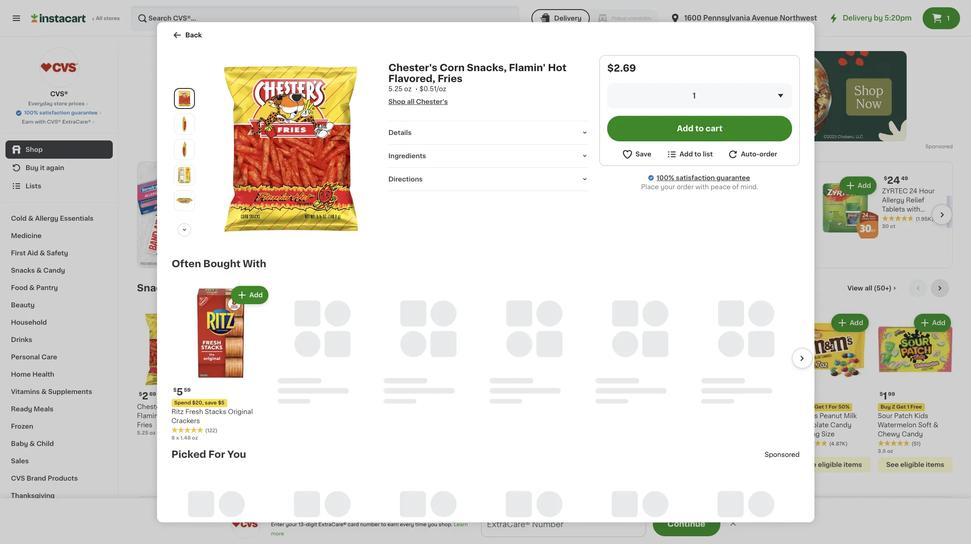 Task type: describe. For each thing, give the bounding box(es) containing it.
0 horizontal spatial order
[[676, 184, 694, 190]]

ready meals
[[11, 406, 53, 413]]

1 vertical spatial extracare®
[[318, 523, 346, 528]]

• inside get free delivery on next 3 orders • add $10.00 to qualify.
[[542, 525, 545, 532]]

drinks
[[11, 337, 32, 343]]

10.7
[[796, 449, 805, 454]]

kind granola bars, drizzled, salted caramel
[[384, 404, 445, 429]]

$ 24 49
[[884, 176, 908, 185]]

baby & child link
[[5, 436, 113, 453]]

24 for zyrtec 24 hour allergy relief tablets with cetirizine hcl
[[909, 188, 917, 194]]

flavored, for chester's corn snacks, flamin' hot flavored, fries 5.25 oz
[[175, 413, 204, 420]]

to left earn
[[381, 523, 386, 528]]

kind for 10
[[713, 404, 730, 410]]

order inside button
[[759, 151, 777, 157]]

delivery
[[439, 525, 473, 532]]

squares,
[[346, 422, 374, 429]]

number
[[360, 523, 380, 528]]

eligible for size
[[818, 462, 842, 468]]

items for m&m's peanut milk chocolate candy sharing size
[[844, 462, 862, 468]]

orders
[[514, 525, 541, 532]]

strength inside tylenol extra strength caplets with 500 mg acetaminophen
[[485, 197, 513, 204]]

gels
[[750, 225, 764, 231]]

chester's
[[416, 98, 448, 105]]

bars, inside kind granola bars, drizzled, salted caramel
[[429, 404, 445, 410]]

cheetos
[[549, 404, 576, 410]]

1600 pennsylvania avenue northwest
[[684, 15, 817, 21]]

$ for $ 1 99
[[880, 392, 883, 397]]

get up the enter
[[271, 512, 283, 519]]

more button
[[639, 521, 675, 536]]

to inside get free delivery on next 3 orders • add $10.00 to qualify.
[[593, 525, 601, 532]]

acetaminophen inside tylenol extra strength caplets with 500 mg acetaminophen
[[485, 215, 536, 222]]

candy inside "m&m's peanut milk chocolate candy sharing size"
[[830, 422, 852, 429]]

tablets
[[882, 206, 905, 213]]

child
[[36, 441, 54, 447]]

supplements
[[48, 389, 92, 395]]

• sponsored: the season's secret ingredient. chobani greek yogurt whole milk plain. chobani greek yogurt nonfat plain. shop now. image
[[183, 51, 907, 142]]

0 horizontal spatial with
[[243, 259, 266, 268]]

zyrtec 24 hour allergy relief tablets with cetirizine hcl
[[882, 188, 935, 222]]

view
[[848, 285, 863, 292]]

cvs® link
[[39, 47, 79, 99]]

1 inside field
[[692, 92, 696, 99]]

$0.51/oz
[[419, 85, 446, 92]]

thanksgiving link
[[5, 488, 113, 505]]

cvs brand products link
[[5, 470, 113, 488]]

frozen
[[11, 424, 33, 430]]

your for place
[[660, 184, 675, 190]]

10
[[718, 392, 729, 401]]

kids inside the sour patch kids watermelon soft & chewy candy
[[914, 413, 928, 420]]

99 for 1
[[888, 392, 895, 397]]

hot inside $ 5 cheetos crunchy cheese flavored snacks, flamin' hot flavored
[[599, 422, 611, 429]]

add to list
[[679, 151, 713, 157]]

kenvue image
[[333, 175, 350, 191]]

marshmallow
[[302, 422, 344, 429]]

allergy inside cold & allergy essentials link
[[35, 216, 58, 222]]

salted
[[413, 413, 434, 420]]

dark
[[732, 404, 746, 410]]

snacks, inside "chester's corn snacks, flamin' hot flavored, fries 5.25 oz • $0.51/oz"
[[467, 63, 506, 72]]

to inside the add to list button
[[694, 151, 701, 157]]

1 horizontal spatial satisfaction
[[676, 174, 715, 181]]

shop link
[[5, 141, 113, 159]]

1 vertical spatial cvs®
[[47, 120, 61, 125]]

allergy inside zyrtec 24 hour allergy relief tablets with cetirizine hcl
[[882, 197, 905, 204]]

auto-
[[741, 151, 759, 157]]

baby & child
[[11, 441, 54, 447]]

fries for chester's corn snacks, flamin' hot flavored, fries 5.25 oz • $0.51/oz
[[437, 74, 462, 83]]

(50+)
[[874, 285, 892, 292]]

tylenol inside $ 16 tylenol extra strength acetaminophen rapid release gels
[[750, 188, 780, 194]]

close image
[[728, 519, 738, 528]]

1 horizontal spatial buy 1, get 1 for 50%
[[798, 405, 850, 410]]

• inside "chester's corn snacks, flamin' hot flavored, fries 5.25 oz • $0.51/oz"
[[415, 85, 418, 92]]

fruit
[[246, 413, 261, 420]]

0 vertical spatial with
[[35, 120, 46, 125]]

free for 2
[[911, 405, 922, 410]]

flamin' for chester's corn snacks, flamin' hot flavored, fries 5.25 oz
[[137, 413, 160, 420]]

enlarge chester's corn snacks, flamin' hot flavored, fries angle_top (opens in a new tab) image
[[176, 192, 192, 209]]

1.48
[[180, 436, 191, 441]]

1 vertical spatial 100% satisfaction guarantee
[[656, 174, 750, 181]]

service type group
[[531, 9, 659, 27]]

tylenol inside tylenol extra strength caplets with 500 mg acetaminophen
[[485, 188, 515, 194]]

snacks, inside chester's corn snacks, flamin' hot flavored, fries 5.25 oz
[[187, 404, 211, 410]]

ingredients button
[[388, 151, 588, 160]]

5.25 for chester's corn snacks, flamin' hot flavored, fries 5.25 oz
[[137, 431, 148, 436]]

product group containing 4
[[302, 312, 377, 447]]

flavored, for chester's corn snacks, flamin' hot flavored, fries 5.25 oz • $0.51/oz
[[388, 74, 435, 83]]

$ 16 tylenol extra strength acetaminophen rapid release gels
[[750, 176, 801, 231]]

first
[[11, 250, 26, 257]]

79
[[643, 392, 650, 397]]

flavored inside "$ 5 gushers gluten free tropical fruit flavored snacks kids school snacks"
[[262, 413, 290, 420]]

delivery by 5:20pm link
[[828, 13, 912, 24]]

home health link
[[5, 366, 113, 384]]

$ for $ 5 cheetos crunchy cheese flavored snacks, flamin' hot flavored
[[550, 392, 554, 397]]

corn for chester's corn snacks, flamin' hot flavored, fries 5.25 oz • $0.51/oz
[[439, 63, 464, 72]]

spo up hour
[[925, 144, 935, 149]]

back button
[[171, 29, 202, 40]]

cart
[[705, 125, 722, 132]]

cherry
[[713, 413, 735, 420]]

30
[[882, 224, 889, 229]]

$20,
[[192, 400, 204, 405]]

everyday
[[28, 101, 53, 106]]

1, for $9.29 element at the top
[[631, 189, 635, 194]]

with inside zyrtec 24 hour allergy relief tablets with cetirizine hcl
[[907, 206, 920, 213]]

buy inside 'link'
[[26, 165, 39, 171]]

eligible for chewy
[[900, 462, 924, 468]]

details
[[388, 129, 411, 136]]

oz inside chester's corn snacks, flamin' hot flavored, fries 5.25 oz
[[150, 431, 156, 436]]

5 for $ 5 cheetos crunchy cheese flavored snacks, flamin' hot flavored
[[554, 392, 560, 401]]

strength inside $ 16 tylenol extra strength acetaminophen rapid release gels
[[750, 197, 778, 204]]

100% satisfaction guarantee link
[[656, 173, 750, 182]]

1, for '$5.79' 'element'
[[480, 405, 484, 410]]

1 vertical spatial guarantee
[[716, 174, 750, 181]]

5.25 for chester's corn snacks, flamin' hot flavored, fries 5.25 oz • $0.51/oz
[[388, 85, 402, 92]]

0 vertical spatial extracare®
[[62, 120, 91, 125]]

sour
[[878, 413, 893, 420]]

satisfaction inside button
[[39, 110, 70, 116]]

mg
[[516, 206, 526, 213]]

hour
[[919, 188, 935, 194]]

dentist-
[[185, 505, 225, 515]]

on
[[474, 525, 485, 532]]

guarantee inside button
[[71, 110, 98, 116]]

& for supplements
[[41, 389, 47, 395]]

0 horizontal spatial 50%
[[660, 189, 672, 194]]

chocolate inside kind dark chocolate cherry cashew
[[748, 404, 781, 410]]

chester's corn snacks, flamin' hot flavored, fries hero image
[[204, 62, 377, 235]]

aid
[[27, 250, 38, 257]]

0 vertical spatial cvs® logo image
[[39, 47, 79, 88]]

to inside the add to cart button
[[695, 125, 704, 132]]

5 for $ 5 gushers gluten free tropical fruit flavored snacks kids school snacks
[[224, 392, 231, 401]]

buy left the place
[[620, 189, 630, 194]]

cashew
[[737, 413, 763, 420]]

3
[[507, 525, 512, 532]]

16
[[755, 176, 766, 185]]

be inside be dentist-ready spo nsored
[[169, 505, 182, 515]]

save
[[205, 400, 217, 405]]

nsored inside be dentist-ready spo nsored
[[179, 518, 197, 523]]

ct
[[890, 224, 896, 229]]

0 vertical spatial candy
[[43, 268, 65, 274]]

all
[[96, 16, 102, 21]]

bars, inside kellogg's rice krispies treats crispy marshmallow squares, kids snacks, snack bars, original
[[302, 441, 318, 447]]

2 horizontal spatial 1,
[[810, 405, 813, 410]]

oz right the '10.7'
[[806, 449, 812, 454]]

original inside kellogg's rice krispies treats crispy marshmallow squares, kids snacks, snack bars, original
[[319, 441, 344, 447]]

vitamins & supplements link
[[5, 384, 113, 401]]

$ 5 cheetos crunchy cheese flavored snacks, flamin' hot flavored
[[549, 392, 611, 438]]

get 2% back in extrabucks rewards®!
[[271, 512, 398, 519]]

$ for $ 4 99
[[303, 392, 307, 397]]

$ 5 79
[[633, 392, 650, 401]]

earn with cvs® extracare® link
[[22, 119, 96, 126]]

everyday store prices link
[[28, 100, 90, 108]]

8
[[171, 436, 175, 441]]

2 for $ 2 69
[[142, 392, 148, 401]]

$ for $ 16 tylenol extra strength acetaminophen rapid release gels
[[752, 176, 755, 181]]

69
[[149, 392, 156, 397]]

directions
[[388, 176, 422, 182]]

3.5
[[878, 449, 886, 454]]

back
[[185, 32, 202, 38]]

for down $9.29 element at the top
[[650, 189, 659, 194]]

1600
[[684, 15, 702, 21]]

3.5 oz
[[878, 449, 893, 454]]

29 inside the $ 7 29
[[396, 392, 402, 397]]

flamin' for chester's corn snacks, flamin' hot flavored, fries 5.25 oz • $0.51/oz
[[509, 63, 545, 72]]

pays
[[341, 198, 361, 205]]

see eligible items button for chewy
[[878, 458, 953, 473]]

buy inside button
[[469, 405, 479, 410]]

soft
[[918, 422, 932, 429]]

extrabucks
[[322, 512, 361, 519]]

earn
[[387, 523, 399, 528]]

get up peanut
[[814, 405, 824, 410]]

8 x 1.48 oz
[[171, 436, 198, 441]]

$ 2 69
[[139, 392, 156, 401]]

flavored down crunchy
[[575, 413, 602, 420]]

see eligible items button for size
[[796, 458, 871, 473]]

2 29 from the left
[[808, 392, 815, 397]]

$2.69
[[607, 63, 636, 73]]

chester's for chester's corn snacks, flamin' hot flavored, fries 5.25 oz
[[137, 404, 168, 410]]

corn for chester's corn snacks, flamin' hot flavored, fries 5.25 oz
[[169, 404, 185, 410]]

delivery for delivery by 5:20pm
[[843, 15, 872, 21]]

24 for $ 24 49
[[887, 176, 900, 185]]

enlarge chester's corn snacks, flamin' hot flavored, fries angle_right (opens in a new tab) image
[[176, 141, 192, 158]]

10.7 oz
[[796, 449, 812, 454]]

time
[[415, 523, 427, 528]]

snacks, inside $ 5 cheetos crunchy cheese flavored snacks, flamin' hot flavored
[[549, 422, 573, 429]]

milk
[[844, 413, 857, 420]]

oz right 3.5
[[887, 449, 893, 454]]

product group containing 10
[[713, 312, 788, 446]]

product group containing 7
[[384, 312, 459, 455]]

snacks & candy link
[[5, 262, 113, 279]]

store
[[54, 101, 67, 106]]

main content containing 16
[[0, 37, 971, 545]]

shop for shop
[[26, 147, 43, 153]]

1 horizontal spatial acetaminophen
[[750, 206, 801, 213]]

release
[[770, 215, 796, 222]]

1 field
[[607, 83, 792, 108]]

be inside it pays to be prepared spo nsored
[[375, 198, 386, 205]]



Task type: locate. For each thing, give the bounding box(es) containing it.
add inside button
[[679, 151, 693, 157]]

1 vertical spatial cvs® logo image
[[231, 510, 260, 539]]

kellogg's
[[302, 404, 331, 410]]

1 vertical spatial chocolate
[[796, 422, 829, 429]]

kind inside kind dark chocolate cherry cashew
[[713, 404, 730, 410]]

shop all chester's
[[388, 98, 448, 105]]

100% inside 100% satisfaction guarantee button
[[24, 110, 38, 116]]

snacks, inside kellogg's rice krispies treats crispy marshmallow squares, kids snacks, snack bars, original
[[317, 431, 342, 438]]

with left the 500
[[485, 206, 500, 213]]

vitamins
[[11, 389, 40, 395]]

first aid & safety
[[11, 250, 68, 257]]

100% satisfaction guarantee inside button
[[24, 110, 98, 116]]

1 horizontal spatial your
[[660, 184, 675, 190]]

acetaminophen up release
[[750, 206, 801, 213]]

strength up the 500
[[485, 197, 513, 204]]

0 horizontal spatial flavored,
[[175, 413, 204, 420]]

rice
[[333, 404, 347, 410]]

0 horizontal spatial bars,
[[302, 441, 318, 447]]

items down (4.87k)
[[844, 462, 862, 468]]

more
[[271, 532, 284, 537]]

1 vertical spatial 2
[[892, 405, 895, 410]]

1 see eligible items from the left
[[804, 462, 862, 468]]

order up 16
[[759, 151, 777, 157]]

spo left the '10.7'
[[765, 452, 777, 458]]

kind up the drizzled,
[[384, 404, 401, 410]]

chocolate up sharing
[[796, 422, 829, 429]]

see eligible items button down (4.87k)
[[796, 458, 871, 473]]

1 horizontal spatial cvs® logo image
[[231, 510, 260, 539]]

free for 5
[[271, 404, 285, 410]]

ritz
[[171, 409, 184, 415]]

1 99 from the left
[[315, 392, 322, 397]]

for up peanut
[[829, 405, 837, 410]]

for left you
[[208, 450, 225, 459]]

2 up sour
[[892, 405, 895, 410]]

1 tylenol from the left
[[485, 188, 515, 194]]

$ up the kellogg's
[[303, 392, 307, 397]]

2 vertical spatial candy
[[902, 431, 923, 438]]

0 horizontal spatial 1,
[[480, 405, 484, 410]]

ExtraCare® Number text field
[[481, 512, 645, 537]]

0 horizontal spatial see eligible items
[[804, 462, 862, 468]]

you
[[227, 450, 246, 459]]

extra inside tylenol extra strength caplets with 500 mg acetaminophen
[[517, 188, 534, 194]]

add inside button
[[677, 125, 693, 132]]

1 items from the left
[[844, 462, 862, 468]]

ready
[[225, 505, 254, 515]]

5 inside $ 5 cheetos crunchy cheese flavored snacks, flamin' hot flavored
[[554, 392, 560, 401]]

chester's down $ 2 69
[[137, 404, 168, 410]]

product group containing 1
[[878, 312, 953, 473]]

save
[[635, 151, 651, 157]]

product group containing 2
[[137, 312, 212, 437]]

$ inside $ 5 cheetos crunchy cheese flavored snacks, flamin' hot flavored
[[550, 392, 554, 397]]

500
[[501, 206, 514, 213]]

see eligible items button down (51)
[[878, 458, 953, 473]]

beauty link
[[5, 297, 113, 314]]

3 99 from the left
[[888, 392, 895, 397]]

chocolate inside "m&m's peanut milk chocolate candy sharing size"
[[796, 422, 829, 429]]

snack
[[344, 431, 363, 438]]

0 horizontal spatial kind
[[384, 404, 401, 410]]

100% satisfaction guarantee down everyday store prices "link"
[[24, 110, 98, 116]]

0 vertical spatial kids
[[914, 413, 928, 420]]

guarantee down prices
[[71, 110, 98, 116]]

1 vertical spatial 100%
[[656, 174, 674, 181]]

bars, up salted
[[429, 404, 445, 410]]

1 horizontal spatial 24
[[909, 188, 917, 194]]

2 for buy 2 get 1 free
[[892, 405, 895, 410]]

0 horizontal spatial tylenol
[[485, 188, 515, 194]]

see for chewy
[[886, 462, 899, 468]]

$ inside $ 4 99
[[303, 392, 307, 397]]

2 vertical spatial flamin'
[[575, 422, 598, 429]]

1 horizontal spatial corn
[[439, 63, 464, 72]]

item carousel region
[[137, 279, 953, 489], [171, 280, 812, 446], [373, 532, 755, 545]]

0 horizontal spatial fries
[[137, 422, 152, 429]]

chester's up $0.51/oz
[[388, 63, 437, 72]]

with
[[485, 206, 500, 213], [243, 259, 266, 268]]

1 vertical spatial your
[[286, 523, 297, 528]]

1 horizontal spatial allergy
[[882, 197, 905, 204]]

1 vertical spatial original
[[319, 441, 344, 447]]

buy up sour
[[881, 405, 891, 410]]

0 vertical spatial original
[[228, 409, 253, 415]]

product group
[[171, 284, 270, 442], [137, 312, 212, 437], [302, 312, 377, 447], [384, 312, 459, 455], [466, 312, 541, 473], [549, 312, 624, 447], [631, 312, 706, 484], [713, 312, 788, 446], [796, 312, 871, 473], [878, 312, 953, 473], [457, 532, 528, 545], [532, 532, 604, 545], [607, 532, 679, 545], [683, 532, 754, 545]]

extra
[[517, 188, 534, 194], [782, 188, 798, 194]]

get up patch
[[896, 405, 906, 410]]

1 horizontal spatial shop
[[388, 98, 405, 105]]

1 horizontal spatial order
[[759, 151, 777, 157]]

your down the 2%
[[286, 523, 297, 528]]

$ 7 29
[[386, 392, 402, 401]]

2 eligible from the left
[[900, 462, 924, 468]]

flavored, inside "chester's corn snacks, flamin' hot flavored, fries 5.25 oz • $0.51/oz"
[[388, 74, 435, 83]]

& right cold
[[28, 216, 33, 222]]

2 see from the left
[[886, 462, 899, 468]]

0 vertical spatial buy 1, get 1 for 50%
[[620, 189, 672, 194]]

free
[[271, 404, 285, 410], [911, 405, 922, 410]]

enlarge chester's corn snacks, flamin' hot flavored, fries hero (opens in a new tab) image
[[176, 90, 192, 106]]

granola
[[402, 404, 427, 410]]

$ inside $ 10 99
[[715, 392, 718, 397]]

ritz fresh stacks original crackers
[[171, 409, 253, 424]]

allergy
[[882, 197, 905, 204], [35, 216, 58, 222]]

chester's for chester's corn snacks, flamin' hot flavored, fries 5.25 oz • $0.51/oz
[[388, 63, 437, 72]]

0 vertical spatial allergy
[[882, 197, 905, 204]]

with inside tylenol extra strength caplets with 500 mg acetaminophen
[[485, 206, 500, 213]]

delivery for delivery
[[554, 15, 582, 21]]

to left the list
[[694, 151, 701, 157]]

candy
[[43, 268, 65, 274], [830, 422, 852, 429], [902, 431, 923, 438]]

2 items from the left
[[926, 462, 944, 468]]

fries inside chester's corn snacks, flamin' hot flavored, fries 5.25 oz
[[137, 422, 152, 429]]

1 vertical spatial order
[[676, 184, 694, 190]]

shop for shop all chester's
[[388, 98, 405, 105]]

1 extra from the left
[[517, 188, 534, 194]]

0 horizontal spatial chester's
[[137, 404, 168, 410]]

buy 1, get 1 for 50% up peanut
[[798, 405, 850, 410]]

1 horizontal spatial original
[[319, 441, 344, 447]]

1 horizontal spatial strength
[[750, 197, 778, 204]]

0 vertical spatial cvs®
[[50, 91, 68, 97]]

1 vertical spatial 5.25
[[137, 431, 148, 436]]

100% inside 100% satisfaction guarantee link
[[656, 174, 674, 181]]

hot for chester's corn snacks, flamin' hot flavored, fries 5.25 oz
[[161, 413, 173, 420]]

cvs® logo image inside main content
[[231, 510, 260, 539]]

99 up buy 2 get 1 free
[[888, 392, 895, 397]]

2 99 from the left
[[730, 392, 737, 397]]

fries for chester's corn snacks, flamin' hot flavored, fries 5.25 oz
[[137, 422, 152, 429]]

extracare® down get 2% back in extrabucks rewards®!
[[318, 523, 346, 528]]

avenue
[[752, 15, 778, 21]]

$9.29 element
[[617, 175, 678, 187]]

2 horizontal spatial 99
[[888, 392, 895, 397]]

see eligible items for size
[[804, 462, 862, 468]]

kids inside "$ 5 gushers gluten free tropical fruit flavored snacks kids school snacks"
[[244, 422, 258, 429]]

100% satisfaction guarantee up place your order with peace of mind. at top
[[656, 174, 750, 181]]

shop up details
[[388, 98, 405, 105]]

for down '$5.79' 'element'
[[499, 405, 508, 410]]

1 horizontal spatial 2
[[892, 405, 895, 410]]

5 for $ 5 59
[[177, 387, 183, 397]]

colgate image
[[145, 505, 165, 525]]

candy inside the sour patch kids watermelon soft & chewy candy
[[902, 431, 923, 438]]

spo inside be dentist-ready spo nsored
[[169, 518, 179, 523]]

0 vertical spatial •
[[415, 85, 418, 92]]

buy down '$5.79' 'element'
[[469, 405, 479, 410]]

0 vertical spatial 2
[[142, 392, 148, 401]]

0 vertical spatial 100%
[[24, 110, 38, 116]]

nsored inside it pays to be prepared spo nsored
[[343, 219, 362, 224]]

1 horizontal spatial 5.25
[[388, 85, 402, 92]]

5.25 inside chester's corn snacks, flamin' hot flavored, fries 5.25 oz
[[137, 431, 148, 436]]

2 vertical spatial hot
[[599, 422, 611, 429]]

your inside main content
[[286, 523, 297, 528]]

29 right 7
[[396, 392, 402, 397]]

$ left 69
[[139, 392, 142, 397]]

$ left '79'
[[633, 392, 636, 397]]

$ inside $ 2 69
[[139, 392, 142, 397]]

2 vertical spatial with
[[907, 206, 920, 213]]

eligible inside product group
[[900, 462, 924, 468]]

gushers
[[219, 404, 246, 410]]

relief
[[906, 197, 925, 204]]

flavored, inside chester's corn snacks, flamin' hot flavored, fries 5.25 oz
[[175, 413, 204, 420]]

see eligible items inside product group
[[886, 462, 944, 468]]

eligible down (4.87k)
[[818, 462, 842, 468]]

every
[[400, 523, 414, 528]]

1 29 from the left
[[396, 392, 402, 397]]

brand
[[27, 476, 46, 482]]

you
[[428, 523, 437, 528]]

see for size
[[804, 462, 817, 468]]

nsored
[[935, 144, 953, 149], [343, 219, 362, 224], [777, 452, 800, 458], [179, 518, 197, 523]]

instacart logo image
[[31, 13, 86, 24]]

99 inside $ 1 99
[[888, 392, 895, 397]]

1, left the place
[[631, 189, 635, 194]]

24 up relief
[[909, 188, 917, 194]]

1 eligible from the left
[[818, 462, 842, 468]]

kind for 7
[[384, 404, 401, 410]]

zyrtec
[[882, 188, 908, 194]]

$ inside $ 1 99
[[880, 392, 883, 397]]

$ 5 gushers gluten free tropical fruit flavored snacks kids school snacks
[[219, 392, 290, 438]]

corn inside "chester's corn snacks, flamin' hot flavored, fries 5.25 oz • $0.51/oz"
[[439, 63, 464, 72]]

delivery inside button
[[554, 15, 582, 21]]

cvs® up store
[[50, 91, 68, 97]]

hot inside "chester's corn snacks, flamin' hot flavored, fries 5.25 oz • $0.51/oz"
[[548, 63, 566, 72]]

$ for $ 10 99
[[715, 392, 718, 397]]

1 vertical spatial candy
[[830, 422, 852, 429]]

cvs® logo image up store
[[39, 47, 79, 88]]

0 horizontal spatial extra
[[517, 188, 534, 194]]

delivery inside "link"
[[843, 15, 872, 21]]

items down soft
[[926, 462, 944, 468]]

0 vertical spatial acetaminophen
[[750, 206, 801, 213]]

buy 1, get 1 for 50% down $9.29 element at the top
[[620, 189, 672, 194]]

2 see eligible items button from the left
[[878, 458, 953, 473]]

kids up soft
[[914, 413, 928, 420]]

1 see from the left
[[804, 462, 817, 468]]

1 vertical spatial be
[[169, 505, 182, 515]]

1 horizontal spatial 50%
[[838, 405, 850, 410]]

snacks & candy
[[11, 268, 65, 274]]

enter
[[271, 523, 284, 528]]

items
[[844, 462, 862, 468], [926, 462, 944, 468]]

chocolate
[[748, 404, 781, 410], [796, 422, 829, 429]]

enlarge chester's corn snacks, flamin' hot flavored, fries angle_left (opens in a new tab) image
[[176, 116, 192, 132]]

kenvue it pays to be prepared check the ingredients in your medicine use only 1 product that contains acetominophen at a time band-aid is a registered trademark. mcneil consumer pharmaceuticals co. 2023 use products only as directed. jjci 2023 image
[[137, 162, 326, 268]]

add to cart button
[[607, 116, 792, 141]]

5.25 left "8"
[[137, 431, 148, 436]]

0 horizontal spatial eligible
[[818, 462, 842, 468]]

free right gluten
[[271, 404, 285, 410]]

often
[[171, 259, 201, 268]]

more
[[650, 526, 664, 531]]

50% right the place
[[660, 189, 672, 194]]

candy up (51)
[[902, 431, 923, 438]]

bars,
[[429, 404, 445, 410], [302, 441, 318, 447]]

1 horizontal spatial tylenol
[[750, 188, 780, 194]]

2%
[[285, 512, 295, 519]]

& for allergy
[[28, 216, 33, 222]]

$ for $ 24 49
[[884, 176, 887, 181]]

1 horizontal spatial all
[[865, 285, 872, 292]]

directions button
[[388, 174, 588, 184]]

0 vertical spatial chocolate
[[748, 404, 781, 410]]

$ for $ 2 69
[[139, 392, 142, 397]]

cold
[[11, 216, 27, 222]]

1 vertical spatial acetaminophen
[[485, 215, 536, 222]]

buy up m&m's
[[798, 405, 808, 410]]

flavored down cheese
[[549, 431, 576, 438]]

flamin' inside chester's corn snacks, flamin' hot flavored, fries 5.25 oz
[[137, 413, 160, 420]]

$ for $ 7 29
[[386, 392, 389, 397]]

items inside product group
[[926, 462, 944, 468]]

kind inside kind granola bars, drizzled, salted caramel
[[384, 404, 401, 410]]

treatment tracker modal dialog
[[119, 512, 971, 545]]

items for sour patch kids watermelon soft & chewy candy
[[926, 462, 944, 468]]

add inside get free delivery on next 3 orders • add $10.00 to qualify.
[[547, 525, 563, 532]]

be right colgate icon
[[169, 505, 182, 515]]

oz inside "chester's corn snacks, flamin' hot flavored, fries 5.25 oz • $0.51/oz"
[[404, 85, 411, 92]]

hot inside chester's corn snacks, flamin' hot flavored, fries 5.25 oz
[[161, 413, 173, 420]]

oz right 1.48
[[192, 436, 198, 441]]

•
[[415, 85, 418, 92], [542, 525, 545, 532]]

with down 100% satisfaction guarantee link
[[695, 184, 709, 190]]

1 vertical spatial allergy
[[35, 216, 58, 222]]

kind up "cherry"
[[713, 404, 730, 410]]

add to list button
[[666, 148, 713, 160]]

1 vertical spatial fries
[[137, 422, 152, 429]]

& up meals
[[41, 389, 47, 395]]

home health
[[11, 372, 54, 378]]

2 horizontal spatial with
[[907, 206, 920, 213]]

fries down $ 2 69
[[137, 422, 152, 429]]

$ inside $ 16 tylenol extra strength acetaminophen rapid release gels
[[752, 176, 755, 181]]

0 vertical spatial with
[[485, 206, 500, 213]]

flamin' inside "chester's corn snacks, flamin' hot flavored, fries 5.25 oz • $0.51/oz"
[[509, 63, 545, 72]]

back
[[297, 512, 313, 519]]

medicine
[[11, 233, 42, 239]]

1, inside buy 1, get 1 for 50% link
[[631, 189, 635, 194]]

0 vertical spatial guarantee
[[71, 110, 98, 116]]

1 horizontal spatial see eligible items button
[[878, 458, 953, 473]]

add to cart
[[677, 125, 722, 132]]

5.25 inside "chester's corn snacks, flamin' hot flavored, fries 5.25 oz • $0.51/oz"
[[388, 85, 402, 92]]

$ up the drizzled,
[[386, 392, 389, 397]]

shop up the it
[[26, 147, 43, 153]]

2 strength from the left
[[750, 197, 778, 204]]

see eligible items for chewy
[[886, 462, 944, 468]]

1 horizontal spatial guarantee
[[716, 174, 750, 181]]

all for shop
[[407, 98, 414, 105]]

$ for $ 5 59
[[173, 388, 177, 393]]

1 see eligible items button from the left
[[796, 458, 871, 473]]

your for enter
[[286, 523, 297, 528]]

0 horizontal spatial 29
[[396, 392, 402, 397]]

shop
[[388, 98, 405, 105], [26, 147, 43, 153]]

1 horizontal spatial 100% satisfaction guarantee
[[656, 174, 750, 181]]

$ inside the $ 7 29
[[386, 392, 389, 397]]

2 horizontal spatial flamin'
[[575, 422, 598, 429]]

chester's inside "chester's corn snacks, flamin' hot flavored, fries 5.25 oz • $0.51/oz"
[[388, 63, 437, 72]]

1 horizontal spatial 100%
[[656, 174, 674, 181]]

5.25 up shop all chester's
[[388, 85, 402, 92]]

& inside the sour patch kids watermelon soft & chewy candy
[[933, 422, 939, 429]]

0 horizontal spatial hot
[[161, 413, 173, 420]]

$ inside $ 5 79
[[633, 392, 636, 397]]

$ for $ 5 gushers gluten free tropical fruit flavored snacks kids school snacks
[[221, 392, 224, 397]]

see
[[804, 462, 817, 468], [886, 462, 899, 468]]

0 vertical spatial bars,
[[429, 404, 445, 410]]

99 for 10
[[730, 392, 737, 397]]

0 vertical spatial order
[[759, 151, 777, 157]]

0 horizontal spatial acetaminophen
[[485, 215, 536, 222]]

gluten
[[248, 404, 269, 410]]

item carousel region containing snacks
[[137, 279, 953, 489]]

$ left 59
[[173, 388, 177, 393]]

1, up m&m's
[[810, 405, 813, 410]]

100% up earn
[[24, 110, 38, 116]]

$ inside "$ 5 gushers gluten free tropical fruit flavored snacks kids school snacks"
[[221, 392, 224, 397]]

get inside get free delivery on next 3 orders • add $10.00 to qualify.
[[404, 525, 419, 532]]

0 vertical spatial be
[[375, 198, 386, 205]]

extracare® down prices
[[62, 120, 91, 125]]

corn
[[439, 63, 464, 72], [169, 404, 185, 410]]

0 horizontal spatial see
[[804, 462, 817, 468]]

view all (50+) button
[[844, 279, 902, 298]]

0 horizontal spatial strength
[[485, 197, 513, 204]]

guarantee up of
[[716, 174, 750, 181]]

spo inside it pays to be prepared spo nsored
[[333, 219, 343, 224]]

0 horizontal spatial delivery
[[554, 15, 582, 21]]

1 kind from the left
[[384, 404, 401, 410]]

eligible down (51)
[[900, 462, 924, 468]]

see eligible items down (51)
[[886, 462, 944, 468]]

cvs® logo image left the enter
[[231, 510, 260, 539]]

& down "first aid & safety"
[[36, 268, 42, 274]]

get inside buy 1, get 1 for 1 button
[[485, 405, 495, 410]]

1, down '$5.79' 'element'
[[480, 405, 484, 410]]

& for candy
[[36, 268, 42, 274]]

personal
[[11, 354, 40, 361]]

1 horizontal spatial kind
[[713, 404, 730, 410]]

1 strength from the left
[[485, 197, 513, 204]]

corn up $0.51/oz
[[439, 63, 464, 72]]

2 left 69
[[142, 392, 148, 401]]

0 horizontal spatial cvs® logo image
[[39, 47, 79, 88]]

corn inside chester's corn snacks, flamin' hot flavored, fries 5.25 oz
[[169, 404, 185, 410]]

buy 1, get 1 for 1 button
[[466, 312, 541, 456]]

size
[[821, 431, 835, 438]]

$ up sour
[[880, 392, 883, 397]]

candy down safety
[[43, 268, 65, 274]]

all inside popup button
[[865, 285, 872, 292]]

cvs® down 100% satisfaction guarantee button
[[47, 120, 61, 125]]

hot for chester's corn snacks, flamin' hot flavored, fries 5.25 oz • $0.51/oz
[[548, 63, 566, 72]]

99 inside $ 4 99
[[315, 392, 322, 397]]

enlarge chester's corn snacks, flamin' hot flavored, fries angle_back (opens in a new tab) image
[[176, 167, 192, 183]]

0 vertical spatial corn
[[439, 63, 464, 72]]

1, inside buy 1, get 1 for 1 button
[[480, 405, 484, 410]]

by
[[874, 15, 883, 21]]

auto-order
[[741, 151, 777, 157]]

1 horizontal spatial see eligible items
[[886, 462, 944, 468]]

kids
[[914, 413, 928, 420], [244, 422, 258, 429], [302, 431, 316, 438]]

candy down milk
[[830, 422, 852, 429]]

item carousel region containing 5
[[171, 280, 812, 446]]

0 horizontal spatial flamin'
[[137, 413, 160, 420]]

kellogg's rice krispies treats crispy marshmallow squares, kids snacks, snack bars, original
[[302, 404, 374, 447]]

&
[[28, 216, 33, 222], [40, 250, 45, 257], [36, 268, 42, 274], [29, 285, 35, 291], [41, 389, 47, 395], [933, 422, 939, 429], [30, 441, 35, 447]]

be right to in the left top of the page
[[375, 198, 386, 205]]

& right aid
[[40, 250, 45, 257]]

tylenol down 16
[[750, 188, 780, 194]]

1 horizontal spatial •
[[542, 525, 545, 532]]

1 horizontal spatial extracare®
[[318, 523, 346, 528]]

kids inside kellogg's rice krispies treats crispy marshmallow squares, kids snacks, snack bars, original
[[302, 431, 316, 438]]

• right "orders"
[[542, 525, 545, 532]]

buy left the it
[[26, 165, 39, 171]]

all left chester's
[[407, 98, 414, 105]]

$ up mind.
[[752, 176, 755, 181]]

1 vertical spatial kids
[[244, 422, 258, 429]]

1 horizontal spatial fries
[[437, 74, 462, 83]]

auto-order button
[[727, 148, 777, 160]]

flamin' inside $ 5 cheetos crunchy cheese flavored snacks, flamin' hot flavored
[[575, 422, 598, 429]]

sales
[[11, 458, 29, 465]]

$5
[[218, 400, 225, 405]]

& right soft
[[933, 422, 939, 429]]

caramel
[[384, 422, 411, 429]]

chester's inside chester's corn snacks, flamin' hot flavored, fries 5.25 oz
[[137, 404, 168, 410]]

& for pantry
[[29, 285, 35, 291]]

1 vertical spatial with
[[695, 184, 709, 190]]

main content
[[0, 37, 971, 545]]

99 for 4
[[315, 392, 322, 397]]

0 vertical spatial flavored,
[[388, 74, 435, 83]]

5 for $ 5 79
[[636, 392, 642, 401]]

with right bought
[[243, 259, 266, 268]]

oz up shop all chester's
[[404, 85, 411, 92]]

free inside "$ 5 gushers gluten free tropical fruit flavored snacks kids school snacks"
[[271, 404, 285, 410]]

1 horizontal spatial with
[[485, 206, 500, 213]]

lists link
[[5, 177, 113, 195]]

& right food
[[29, 285, 35, 291]]

5 inside "$ 5 gushers gluten free tropical fruit flavored snacks kids school snacks"
[[224, 392, 231, 401]]

99 right 10 at right
[[730, 392, 737, 397]]

be
[[375, 198, 386, 205], [169, 505, 182, 515]]

49
[[901, 176, 908, 181]]

0 horizontal spatial your
[[286, 523, 297, 528]]

1 horizontal spatial candy
[[830, 422, 852, 429]]

1 vertical spatial buy 1, get 1 for 50%
[[798, 405, 850, 410]]

2 kind from the left
[[713, 404, 730, 410]]

cold & allergy essentials link
[[5, 210, 113, 227]]

99 inside $ 10 99
[[730, 392, 737, 397]]

mind.
[[740, 184, 758, 190]]

1 vertical spatial bars,
[[302, 441, 318, 447]]

spo right colgate icon
[[169, 518, 179, 523]]

0 horizontal spatial see eligible items button
[[796, 458, 871, 473]]

lists
[[26, 183, 41, 189]]

m&m's peanut milk chocolate candy sharing size
[[796, 413, 857, 438]]

1 horizontal spatial 99
[[730, 392, 737, 397]]

patch
[[894, 413, 913, 420]]

to left cart
[[695, 125, 704, 132]]

kids down marshmallow
[[302, 431, 316, 438]]

health
[[32, 372, 54, 378]]

1 vertical spatial hot
[[161, 413, 173, 420]]

2 see eligible items from the left
[[886, 462, 944, 468]]

original inside ritz fresh stacks original crackers
[[228, 409, 253, 415]]

$ for $ 5 79
[[633, 392, 636, 397]]

frozen link
[[5, 418, 113, 436]]

0 horizontal spatial guarantee
[[71, 110, 98, 116]]

★★★★★
[[882, 215, 914, 222], [882, 215, 914, 222], [171, 427, 203, 433], [171, 427, 203, 433], [796, 441, 827, 447], [796, 441, 827, 447], [878, 441, 910, 447], [878, 441, 910, 447]]

again
[[46, 165, 64, 171]]

0 vertical spatial 24
[[887, 176, 900, 185]]

2 tylenol from the left
[[750, 188, 780, 194]]

& for child
[[30, 441, 35, 447]]

0 horizontal spatial 99
[[315, 392, 322, 397]]

cvs® logo image
[[39, 47, 79, 88], [231, 510, 260, 539]]

24 up zyrtec on the right top
[[887, 176, 900, 185]]

5 up gushers
[[224, 392, 231, 401]]

extra inside $ 16 tylenol extra strength acetaminophen rapid release gels
[[782, 188, 798, 194]]

0 horizontal spatial •
[[415, 85, 418, 92]]

$ up cheetos
[[550, 392, 554, 397]]

None search field
[[131, 5, 519, 31]]

50%
[[660, 189, 672, 194], [838, 405, 850, 410]]

$ inside $ 5 59
[[173, 388, 177, 393]]

$ inside $ 24 49
[[884, 176, 887, 181]]

1 horizontal spatial 1,
[[631, 189, 635, 194]]

29 up m&m's
[[808, 392, 815, 397]]

all for view
[[865, 285, 872, 292]]

50% up milk
[[838, 405, 850, 410]]

for inside button
[[499, 405, 508, 410]]

$5.79 element
[[466, 391, 541, 403]]

2 extra from the left
[[782, 188, 798, 194]]

get inside buy 1, get 1 for 50% link
[[636, 189, 646, 194]]

bars, down marshmallow
[[302, 441, 318, 447]]

continue button
[[653, 512, 720, 537]]

cold & allergy essentials
[[11, 216, 94, 222]]

1 horizontal spatial extra
[[782, 188, 798, 194]]

it pays to be prepared spo nsored
[[333, 198, 386, 224]]



Task type: vqa. For each thing, say whether or not it's contained in the screenshot.
Release
yes



